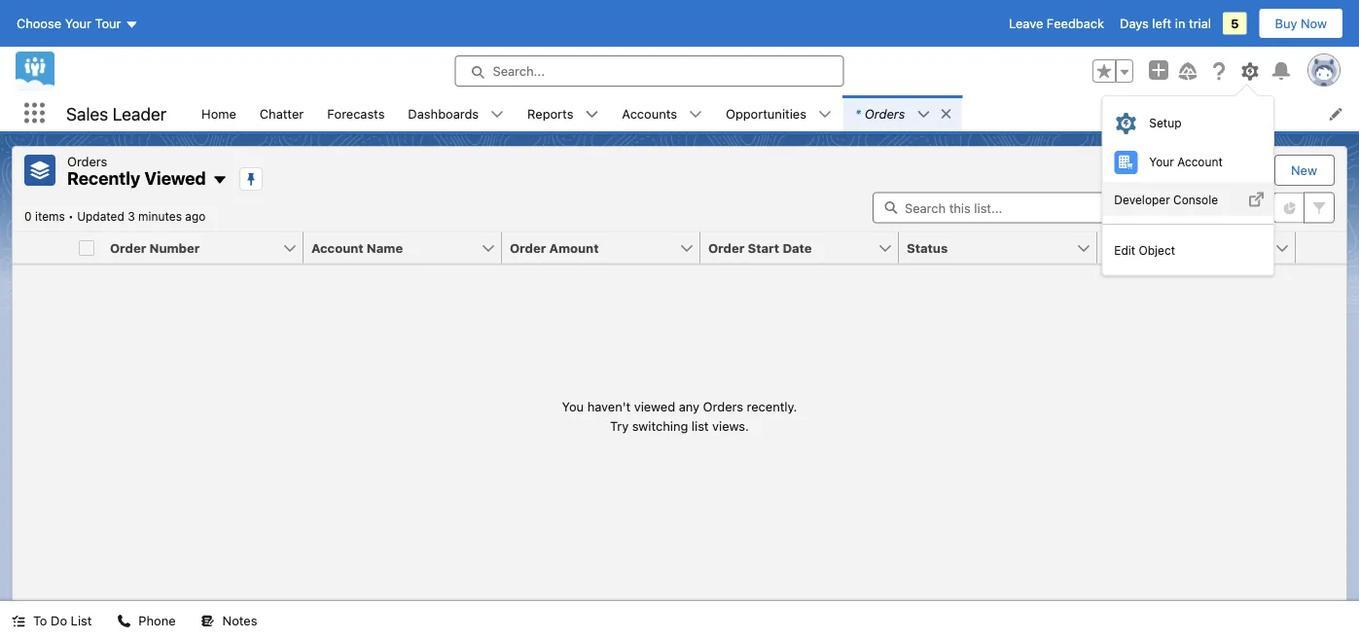 Task type: vqa. For each thing, say whether or not it's contained in the screenshot.
buy now BUTTON
yes



Task type: describe. For each thing, give the bounding box(es) containing it.
any
[[679, 399, 700, 414]]

status
[[907, 240, 948, 255]]

setup
[[1150, 117, 1182, 130]]

status button
[[899, 232, 1076, 263]]

items
[[35, 210, 65, 223]]

status containing you haven't viewed any orders recently.
[[562, 397, 797, 435]]

buy
[[1275, 16, 1298, 31]]

number for contract number
[[1164, 240, 1215, 255]]

cell inside recently viewed|orders|list view element
[[71, 232, 102, 264]]

now
[[1301, 16, 1328, 31]]

order amount
[[510, 240, 599, 255]]

amount
[[549, 240, 599, 255]]

order for order number
[[110, 240, 146, 255]]

contract number button
[[1098, 232, 1275, 263]]

text default image right viewed on the left of the page
[[212, 172, 228, 188]]

forecasts
[[327, 106, 385, 121]]

to do list
[[33, 614, 92, 628]]

accounts link
[[611, 95, 689, 131]]

to
[[33, 614, 47, 628]]

order start date
[[709, 240, 812, 255]]

ago
[[185, 210, 206, 223]]

viewed
[[634, 399, 676, 414]]

sales
[[66, 103, 108, 124]]

new
[[1292, 163, 1318, 178]]

order start date element
[[701, 232, 911, 264]]

number for order number
[[149, 240, 200, 255]]

viewed
[[145, 168, 206, 189]]

none search field inside recently viewed|orders|list view element
[[873, 192, 1107, 223]]

item number element
[[13, 232, 71, 264]]

left
[[1153, 16, 1172, 31]]

order start date button
[[701, 232, 878, 263]]

orders inside you haven't viewed any orders recently. try switching list views.
[[703, 399, 744, 414]]

developer
[[1115, 193, 1171, 206]]

select list display image
[[1157, 192, 1200, 223]]

order number element
[[102, 232, 315, 264]]

chatter
[[260, 106, 304, 121]]

phone button
[[105, 601, 187, 640]]

sales leader
[[66, 103, 167, 124]]

recently viewed
[[67, 168, 206, 189]]

opportunities
[[726, 106, 807, 121]]

in
[[1175, 16, 1186, 31]]

reports
[[528, 106, 574, 121]]

opportunities link
[[714, 95, 818, 131]]

list item containing *
[[844, 95, 962, 131]]

edit
[[1115, 244, 1136, 257]]

date
[[783, 240, 812, 255]]

dashboards
[[408, 106, 479, 121]]

recently.
[[747, 399, 797, 414]]

text default image inside notes button
[[201, 615, 215, 628]]

account name element
[[304, 232, 514, 264]]

phone
[[139, 614, 176, 628]]

•
[[68, 210, 74, 223]]

switching
[[632, 418, 688, 433]]

choose
[[17, 16, 61, 31]]

contract number
[[1106, 240, 1215, 255]]

text default image inside to do list button
[[12, 615, 25, 628]]

views.
[[713, 418, 749, 433]]

action element
[[1296, 232, 1347, 264]]

text default image inside the reports list item
[[585, 108, 599, 121]]

contract
[[1106, 240, 1161, 255]]

days
[[1120, 16, 1149, 31]]

try
[[610, 418, 629, 433]]

1 vertical spatial your
[[1150, 156, 1175, 169]]

recently viewed|orders|list view element
[[12, 146, 1348, 601]]

contract number element
[[1098, 232, 1308, 264]]

text default image inside accounts list item
[[689, 108, 703, 121]]

setup link
[[1103, 104, 1274, 143]]

tour
[[95, 16, 121, 31]]

your account link
[[1103, 143, 1274, 182]]

order number
[[110, 240, 200, 255]]

buy now
[[1275, 16, 1328, 31]]

notes
[[223, 614, 257, 628]]

order for order start date
[[709, 240, 745, 255]]

choose your tour
[[17, 16, 121, 31]]

account name
[[311, 240, 403, 255]]

order amount button
[[502, 232, 679, 263]]

search...
[[493, 64, 545, 78]]

list
[[71, 614, 92, 628]]

5
[[1231, 16, 1239, 31]]



Task type: locate. For each thing, give the bounding box(es) containing it.
order for order amount
[[510, 240, 546, 255]]

you
[[562, 399, 584, 414]]

order inside 'button'
[[709, 240, 745, 255]]

recently
[[67, 168, 140, 189]]

edit object
[[1115, 244, 1176, 257]]

text default image inside opportunities "list item"
[[818, 108, 832, 121]]

account inside account name button
[[311, 240, 364, 255]]

developer console
[[1115, 193, 1219, 206]]

new button
[[1276, 156, 1333, 185]]

orders
[[865, 106, 905, 121], [67, 154, 107, 168], [703, 399, 744, 414]]

orders right * at the right top of page
[[865, 106, 905, 121]]

list item
[[844, 95, 962, 131]]

your
[[65, 16, 92, 31], [1150, 156, 1175, 169]]

0 horizontal spatial your
[[65, 16, 92, 31]]

dashboards link
[[397, 95, 491, 131]]

0 horizontal spatial account
[[311, 240, 364, 255]]

minutes
[[138, 210, 182, 223]]

list
[[190, 95, 1360, 131]]

haven't
[[588, 399, 631, 414]]

1 order from the left
[[110, 240, 146, 255]]

home
[[202, 106, 236, 121]]

text default image left phone
[[117, 615, 131, 628]]

order inside button
[[110, 240, 146, 255]]

your account
[[1150, 156, 1223, 169]]

0 vertical spatial your
[[65, 16, 92, 31]]

forecasts link
[[316, 95, 397, 131]]

status
[[562, 397, 797, 435]]

2 order from the left
[[510, 240, 546, 255]]

list containing home
[[190, 95, 1360, 131]]

1 horizontal spatial order
[[510, 240, 546, 255]]

you haven't viewed any orders recently. try switching list views.
[[562, 399, 797, 433]]

text default image inside phone button
[[117, 615, 131, 628]]

2 vertical spatial orders
[[703, 399, 744, 414]]

start
[[748, 240, 780, 255]]

status element
[[899, 232, 1110, 264]]

0 vertical spatial orders
[[865, 106, 905, 121]]

0 horizontal spatial number
[[149, 240, 200, 255]]

days left in trial
[[1120, 16, 1212, 31]]

home link
[[190, 95, 248, 131]]

item number image
[[13, 232, 71, 263]]

leave
[[1009, 16, 1044, 31]]

None search field
[[873, 192, 1107, 223]]

account inside your account link
[[1178, 156, 1223, 169]]

search... button
[[455, 55, 844, 87]]

number inside button
[[149, 240, 200, 255]]

text default image right accounts
[[689, 108, 703, 121]]

name
[[367, 240, 403, 255]]

text default image
[[939, 107, 953, 121], [585, 108, 599, 121], [818, 108, 832, 121], [917, 108, 931, 121], [12, 615, 25, 628], [201, 615, 215, 628]]

*
[[855, 106, 861, 121]]

1 vertical spatial account
[[311, 240, 364, 255]]

your up developer console
[[1150, 156, 1175, 169]]

edit object link
[[1103, 233, 1274, 267]]

developer console link
[[1103, 182, 1274, 216]]

orders down sales
[[67, 154, 107, 168]]

* orders
[[855, 106, 905, 121]]

notes button
[[189, 601, 269, 640]]

group
[[1093, 59, 1134, 83]]

0 items • updated 3 minutes ago
[[24, 210, 206, 223]]

0 horizontal spatial order
[[110, 240, 146, 255]]

buy now button
[[1259, 8, 1344, 39]]

text default image inside the dashboards list item
[[491, 108, 504, 121]]

account up console at the top right of page
[[1178, 156, 1223, 169]]

recently viewed status
[[24, 210, 77, 223]]

trial
[[1189, 16, 1212, 31]]

1 vertical spatial orders
[[67, 154, 107, 168]]

account left the name
[[311, 240, 364, 255]]

your left tour
[[65, 16, 92, 31]]

list view controls image
[[1110, 192, 1153, 223]]

number
[[149, 240, 200, 255], [1164, 240, 1215, 255]]

console
[[1174, 193, 1219, 206]]

order down 3
[[110, 240, 146, 255]]

order
[[110, 240, 146, 255], [510, 240, 546, 255], [709, 240, 745, 255]]

order left start
[[709, 240, 745, 255]]

2 number from the left
[[1164, 240, 1215, 255]]

reports list item
[[516, 95, 611, 131]]

feedback
[[1047, 16, 1105, 31]]

1 horizontal spatial your
[[1150, 156, 1175, 169]]

leave feedback
[[1009, 16, 1105, 31]]

order number button
[[102, 232, 282, 263]]

cell
[[71, 232, 102, 264]]

1 number from the left
[[149, 240, 200, 255]]

2 horizontal spatial orders
[[865, 106, 905, 121]]

dashboards list item
[[397, 95, 516, 131]]

2 horizontal spatial order
[[709, 240, 745, 255]]

text default image
[[491, 108, 504, 121], [689, 108, 703, 121], [212, 172, 228, 188], [117, 615, 131, 628]]

opportunities list item
[[714, 95, 844, 131]]

3
[[128, 210, 135, 223]]

reports link
[[516, 95, 585, 131]]

your inside dropdown button
[[65, 16, 92, 31]]

object
[[1139, 244, 1176, 257]]

leave feedback link
[[1009, 16, 1105, 31]]

chatter link
[[248, 95, 316, 131]]

1 horizontal spatial account
[[1178, 156, 1223, 169]]

order left amount
[[510, 240, 546, 255]]

do
[[51, 614, 67, 628]]

order amount element
[[502, 232, 712, 264]]

orders up views.
[[703, 399, 744, 414]]

0 vertical spatial account
[[1178, 156, 1223, 169]]

choose your tour button
[[16, 8, 140, 39]]

accounts
[[622, 106, 677, 121]]

1 horizontal spatial number
[[1164, 240, 1215, 255]]

account name button
[[304, 232, 481, 263]]

3 order from the left
[[709, 240, 745, 255]]

0
[[24, 210, 32, 223]]

number inside button
[[1164, 240, 1215, 255]]

0 horizontal spatial orders
[[67, 154, 107, 168]]

leader
[[113, 103, 167, 124]]

account
[[1178, 156, 1223, 169], [311, 240, 364, 255]]

Search Recently Viewed list view. search field
[[873, 192, 1107, 223]]

action image
[[1296, 232, 1347, 263]]

updated
[[77, 210, 124, 223]]

1 horizontal spatial orders
[[703, 399, 744, 414]]

text default image down search...
[[491, 108, 504, 121]]

order inside button
[[510, 240, 546, 255]]

accounts list item
[[611, 95, 714, 131]]

list
[[692, 418, 709, 433]]

to do list button
[[0, 601, 104, 640]]



